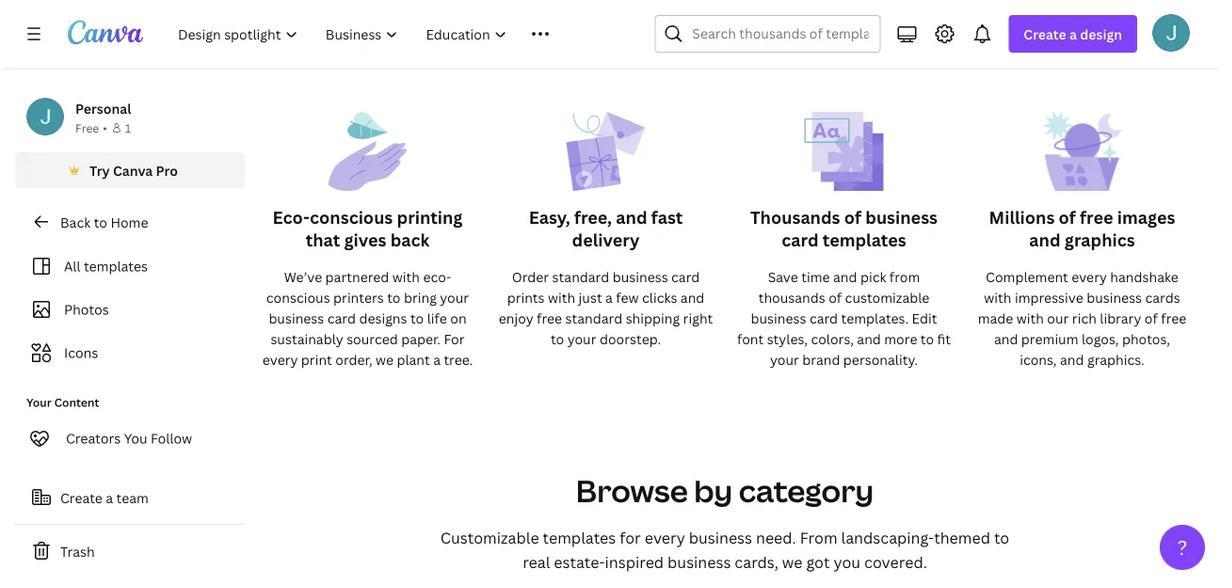 Task type: locate. For each thing, give the bounding box(es) containing it.
0 horizontal spatial we
[[376, 351, 394, 369]]

millions of free images and graphics image
[[1043, 112, 1122, 206]]

free left images at top
[[1080, 206, 1114, 229]]

and inside millions of free images and graphics
[[1030, 228, 1061, 251]]

tree.
[[444, 351, 473, 369]]

1 horizontal spatial every
[[645, 528, 686, 549]]

0 horizontal spatial your
[[440, 289, 469, 307]]

2 horizontal spatial templates
[[823, 228, 907, 251]]

business up "styles,"
[[751, 309, 807, 327]]

we left got
[[783, 553, 803, 573]]

card up clicks
[[672, 268, 700, 286]]

1 vertical spatial your
[[568, 330, 597, 348]]

back
[[391, 228, 430, 251]]

life
[[427, 309, 447, 327]]

•
[[103, 120, 107, 136]]

your inside order standard business card prints with just a few clicks and enjoy free standard shipping right to your doorstep.
[[568, 330, 597, 348]]

we inside customizable templates for every business need. from landscaping-themed to real estate-inspired business cards, we got you covered.
[[783, 553, 803, 573]]

standard down "just"
[[566, 309, 623, 327]]

we've partnered with eco- conscious printers to bring your business card designs to life on sustainably sourced paper. for every print order, we plant a tree.
[[263, 268, 473, 369]]

fast
[[652, 206, 683, 229]]

0 vertical spatial your
[[440, 289, 469, 307]]

of inside millions of free images and graphics
[[1059, 206, 1076, 229]]

2 vertical spatial your
[[770, 351, 800, 369]]

customizable templates for every business need. from landscaping-themed to real estate-inspired business cards, we got you covered.
[[441, 528, 1010, 573]]

right
[[683, 309, 713, 327]]

thousands of business card templates image
[[805, 112, 884, 206]]

icons
[[64, 344, 98, 362]]

1 vertical spatial every
[[263, 351, 298, 369]]

plant
[[397, 351, 430, 369]]

0 vertical spatial we
[[376, 351, 394, 369]]

create
[[1024, 25, 1067, 43], [60, 489, 103, 507]]

brand
[[803, 351, 841, 369]]

got
[[807, 553, 830, 573]]

create left design
[[1024, 25, 1067, 43]]

complement
[[986, 268, 1069, 286]]

Search search field
[[693, 16, 869, 52]]

a
[[1070, 25, 1078, 43], [606, 289, 613, 307], [433, 351, 441, 369], [106, 489, 113, 507]]

business up few
[[613, 268, 668, 286]]

and
[[616, 206, 648, 229], [1030, 228, 1061, 251], [834, 268, 858, 286], [681, 289, 705, 307], [857, 330, 881, 348], [995, 330, 1019, 348], [1061, 351, 1085, 369]]

a left team on the bottom left of the page
[[106, 489, 113, 507]]

made
[[978, 309, 1014, 327]]

0 vertical spatial every
[[1072, 268, 1108, 286]]

free down prints
[[537, 309, 562, 327]]

1 vertical spatial create
[[60, 489, 103, 507]]

2 vertical spatial every
[[645, 528, 686, 549]]

business up library
[[1087, 289, 1143, 307]]

print
[[301, 351, 332, 369]]

covered.
[[865, 553, 928, 573]]

and left fast
[[616, 206, 648, 229]]

templates right all
[[84, 258, 148, 276]]

every inside customizable templates for every business need. from landscaping-themed to real estate-inspired business cards, we got you covered.
[[645, 528, 686, 549]]

a inside button
[[106, 489, 113, 507]]

landscaping-
[[842, 528, 935, 549]]

of down time
[[829, 289, 842, 307]]

sustainably
[[271, 330, 344, 348]]

of right thousands
[[845, 206, 862, 229]]

templates up pick
[[823, 228, 907, 251]]

0 horizontal spatial free
[[537, 309, 562, 327]]

free down cards
[[1162, 309, 1187, 327]]

templates for customizable templates for every business need. from landscaping-themed to real estate-inspired business cards, we got you covered.
[[543, 528, 616, 549]]

every down the graphics on the right top of page
[[1072, 268, 1108, 286]]

just
[[579, 289, 602, 307]]

your down "styles,"
[[770, 351, 800, 369]]

every down sustainably
[[263, 351, 298, 369]]

create left team on the bottom left of the page
[[60, 489, 103, 507]]

time
[[802, 268, 830, 286]]

easy, free, and fast delivery
[[529, 206, 683, 251]]

card inside we've partnered with eco- conscious printers to bring your business card designs to life on sustainably sourced paper. for every print order, we plant a tree.
[[328, 309, 356, 327]]

with up bring
[[393, 268, 420, 286]]

create a team button
[[15, 479, 245, 517]]

your
[[26, 395, 52, 411]]

font
[[737, 330, 764, 348]]

try canva pro
[[90, 162, 178, 179]]

photos link
[[26, 292, 234, 328]]

of inside thousands of business card templates
[[845, 206, 862, 229]]

and up complement
[[1030, 228, 1061, 251]]

your inside we've partnered with eco- conscious printers to bring your business card designs to life on sustainably sourced paper. for every print order, we plant a tree.
[[440, 289, 469, 307]]

1 horizontal spatial templates
[[543, 528, 616, 549]]

2 horizontal spatial free
[[1162, 309, 1187, 327]]

for
[[620, 528, 641, 549]]

business up from
[[866, 206, 938, 229]]

1 horizontal spatial create
[[1024, 25, 1067, 43]]

a left design
[[1070, 25, 1078, 43]]

to inside customizable templates for every business need. from landscaping-themed to real estate-inspired business cards, we got you covered.
[[995, 528, 1010, 549]]

2 vertical spatial templates
[[543, 528, 616, 549]]

your inside save time and pick from thousands of customizable business card templates. edit font styles, colors, and more to fit your brand personality.
[[770, 351, 800, 369]]

standard up "just"
[[553, 268, 610, 286]]

printers
[[333, 289, 384, 307]]

0 vertical spatial standard
[[553, 268, 610, 286]]

of inside save time and pick from thousands of customizable business card templates. edit font styles, colors, and more to fit your brand personality.
[[829, 289, 842, 307]]

0 horizontal spatial every
[[263, 351, 298, 369]]

templates up estate-
[[543, 528, 616, 549]]

business inside complement every handshake with impressive business cards made with our rich library of free and premium logos, photos, icons, and graphics.
[[1087, 289, 1143, 307]]

a inside we've partnered with eco- conscious printers to bring your business card designs to life on sustainably sourced paper. for every print order, we plant a tree.
[[433, 351, 441, 369]]

photos
[[64, 301, 109, 319]]

? button
[[1160, 526, 1206, 571]]

of up photos,
[[1145, 309, 1158, 327]]

of inside complement every handshake with impressive business cards made with our rich library of free and premium logos, photos, icons, and graphics.
[[1145, 309, 1158, 327]]

0 vertical spatial conscious
[[310, 206, 393, 229]]

1 horizontal spatial your
[[568, 330, 597, 348]]

conscious down we've
[[266, 289, 330, 307]]

1 vertical spatial we
[[783, 553, 803, 573]]

themed
[[935, 528, 991, 549]]

eco-
[[423, 268, 451, 286]]

thousands of business card templates
[[751, 206, 938, 251]]

templates inside thousands of business card templates
[[823, 228, 907, 251]]

0 horizontal spatial create
[[60, 489, 103, 507]]

2 horizontal spatial every
[[1072, 268, 1108, 286]]

you
[[124, 430, 147, 448]]

create inside button
[[60, 489, 103, 507]]

all
[[64, 258, 81, 276]]

your down "just"
[[568, 330, 597, 348]]

design
[[1081, 25, 1123, 43]]

thousands
[[751, 206, 841, 229]]

save time and pick from thousands of customizable business card templates. edit font styles, colors, and more to fit your brand personality.
[[737, 268, 951, 369]]

inspired
[[605, 553, 664, 573]]

card down printers
[[328, 309, 356, 327]]

0 vertical spatial create
[[1024, 25, 1067, 43]]

2 horizontal spatial your
[[770, 351, 800, 369]]

photos,
[[1123, 330, 1171, 348]]

doorstep.
[[600, 330, 661, 348]]

0 vertical spatial templates
[[823, 228, 907, 251]]

business inside we've partnered with eco- conscious printers to bring your business card designs to life on sustainably sourced paper. for every print order, we plant a tree.
[[269, 309, 324, 327]]

graphics
[[1065, 228, 1136, 251]]

with left "just"
[[548, 289, 576, 307]]

1 vertical spatial templates
[[84, 258, 148, 276]]

clicks
[[642, 289, 678, 307]]

card inside order standard business card prints with just a few clicks and enjoy free standard shipping right to your doorstep.
[[672, 268, 700, 286]]

conscious up partnered at the left of page
[[310, 206, 393, 229]]

every
[[1072, 268, 1108, 286], [263, 351, 298, 369], [645, 528, 686, 549]]

None search field
[[655, 15, 881, 53]]

and up the right on the right of page
[[681, 289, 705, 307]]

sourced
[[347, 330, 398, 348]]

browse by category
[[576, 471, 874, 512]]

a inside order standard business card prints with just a few clicks and enjoy free standard shipping right to your doorstep.
[[606, 289, 613, 307]]

impressive
[[1015, 289, 1084, 307]]

printing
[[397, 206, 463, 229]]

our
[[1048, 309, 1069, 327]]

with inside we've partnered with eco- conscious printers to bring your business card designs to life on sustainably sourced paper. for every print order, we plant a tree.
[[393, 268, 420, 286]]

1 vertical spatial conscious
[[266, 289, 330, 307]]

1 horizontal spatial we
[[783, 553, 803, 573]]

templates inside customizable templates for every business need. from landscaping-themed to real estate-inspired business cards, we got you covered.
[[543, 528, 616, 549]]

logos,
[[1082, 330, 1119, 348]]

top level navigation element
[[166, 15, 610, 53], [166, 15, 610, 53]]

and down premium
[[1061, 351, 1085, 369]]

need.
[[756, 528, 797, 549]]

by
[[694, 471, 733, 512]]

your up on
[[440, 289, 469, 307]]

every right for
[[645, 528, 686, 549]]

to inside save time and pick from thousands of customizable business card templates. edit font styles, colors, and more to fit your brand personality.
[[921, 330, 935, 348]]

john smith image
[[1153, 14, 1191, 52]]

0 horizontal spatial templates
[[84, 258, 148, 276]]

customizable
[[441, 528, 539, 549]]

colors,
[[811, 330, 854, 348]]

styles,
[[767, 330, 808, 348]]

a left tree.
[[433, 351, 441, 369]]

we down "sourced"
[[376, 351, 394, 369]]

create inside dropdown button
[[1024, 25, 1067, 43]]

and left pick
[[834, 268, 858, 286]]

card up time
[[782, 228, 819, 251]]

business
[[866, 206, 938, 229], [613, 268, 668, 286], [1087, 289, 1143, 307], [269, 309, 324, 327], [751, 309, 807, 327], [689, 528, 753, 549], [668, 553, 731, 573]]

to inside order standard business card prints with just a few clicks and enjoy free standard shipping right to your doorstep.
[[551, 330, 564, 348]]

a left few
[[606, 289, 613, 307]]

create a design button
[[1009, 15, 1138, 53]]

enjoy
[[499, 309, 534, 327]]

1 horizontal spatial free
[[1080, 206, 1114, 229]]

card up colors,
[[810, 309, 838, 327]]

team
[[116, 489, 149, 507]]

gives
[[344, 228, 387, 251]]

business up sustainably
[[269, 309, 324, 327]]

of right millions
[[1059, 206, 1076, 229]]

standard
[[553, 268, 610, 286], [566, 309, 623, 327]]

pick
[[861, 268, 887, 286]]

free •
[[75, 120, 107, 136]]

rich
[[1073, 309, 1097, 327]]

browse
[[576, 471, 688, 512]]



Task type: describe. For each thing, give the bounding box(es) containing it.
shipping
[[626, 309, 680, 327]]

business inside save time and pick from thousands of customizable business card templates. edit font styles, colors, and more to fit your brand personality.
[[751, 309, 807, 327]]

create for create a design
[[1024, 25, 1067, 43]]

with up the made
[[985, 289, 1012, 307]]

fit
[[938, 330, 951, 348]]

we've
[[284, 268, 322, 286]]

from
[[890, 268, 921, 286]]

eco-
[[273, 206, 310, 229]]

easy, free, and fast delivery image
[[567, 112, 646, 206]]

cards
[[1146, 289, 1181, 307]]

order
[[512, 268, 549, 286]]

few
[[616, 289, 639, 307]]

icons,
[[1020, 351, 1057, 369]]

real
[[523, 553, 550, 573]]

estate-
[[554, 553, 605, 573]]

eco-conscious printing that gives back image
[[328, 112, 407, 206]]

eco-conscious printing that gives back
[[273, 206, 463, 251]]

conscious inside eco-conscious printing that gives back
[[310, 206, 393, 229]]

free inside millions of free images and graphics
[[1080, 206, 1114, 229]]

a inside dropdown button
[[1070, 25, 1078, 43]]

more
[[885, 330, 918, 348]]

home
[[111, 213, 148, 231]]

content
[[54, 395, 99, 411]]

save
[[768, 268, 799, 286]]

create for create a team
[[60, 489, 103, 507]]

with left our
[[1017, 309, 1045, 327]]

complement every handshake with impressive business cards made with our rich library of free and premium logos, photos, icons, and graphics.
[[978, 268, 1187, 369]]

pro
[[156, 162, 178, 179]]

creators
[[66, 430, 121, 448]]

paper.
[[401, 330, 441, 348]]

edit
[[912, 309, 938, 327]]

order standard business card prints with just a few clicks and enjoy free standard shipping right to your doorstep.
[[499, 268, 713, 348]]

and down the made
[[995, 330, 1019, 348]]

you
[[834, 553, 861, 573]]

creators you follow link
[[15, 420, 245, 458]]

canva
[[113, 162, 153, 179]]

trash link
[[15, 533, 245, 571]]

business left cards,
[[668, 553, 731, 573]]

business inside thousands of business card templates
[[866, 206, 938, 229]]

card inside save time and pick from thousands of customizable business card templates. edit font styles, colors, and more to fit your brand personality.
[[810, 309, 838, 327]]

handshake
[[1111, 268, 1179, 286]]

1 vertical spatial standard
[[566, 309, 623, 327]]

icons link
[[26, 335, 234, 371]]

bring
[[404, 289, 437, 307]]

back to home link
[[15, 203, 245, 241]]

every inside we've partnered with eco- conscious printers to bring your business card designs to life on sustainably sourced paper. for every print order, we plant a tree.
[[263, 351, 298, 369]]

and inside order standard business card prints with just a few clicks and enjoy free standard shipping right to your doorstep.
[[681, 289, 705, 307]]

customizable
[[845, 289, 930, 307]]

free inside complement every handshake with impressive business cards made with our rich library of free and premium logos, photos, icons, and graphics.
[[1162, 309, 1187, 327]]

create a design
[[1024, 25, 1123, 43]]

for
[[444, 330, 465, 348]]

with inside order standard business card prints with just a few clicks and enjoy free standard shipping right to your doorstep.
[[548, 289, 576, 307]]

free,
[[575, 206, 612, 229]]

and inside easy, free, and fast delivery
[[616, 206, 648, 229]]

images
[[1118, 206, 1176, 229]]

category
[[739, 471, 874, 512]]

designs
[[359, 309, 407, 327]]

we inside we've partnered with eco- conscious printers to bring your business card designs to life on sustainably sourced paper. for every print order, we plant a tree.
[[376, 351, 394, 369]]

all templates
[[64, 258, 148, 276]]

premium
[[1022, 330, 1079, 348]]

follow
[[151, 430, 192, 448]]

library
[[1100, 309, 1142, 327]]

millions
[[990, 206, 1055, 229]]

prints
[[507, 289, 545, 307]]

all templates link
[[26, 249, 234, 284]]

back to home
[[60, 213, 148, 231]]

creators you follow
[[66, 430, 192, 448]]

graphics.
[[1088, 351, 1145, 369]]

business up cards,
[[689, 528, 753, 549]]

trash
[[60, 543, 95, 561]]

order,
[[336, 351, 373, 369]]

1
[[125, 120, 131, 136]]

try
[[90, 162, 110, 179]]

create a team
[[60, 489, 149, 507]]

conscious inside we've partnered with eco- conscious printers to bring your business card designs to life on sustainably sourced paper. for every print order, we plant a tree.
[[266, 289, 330, 307]]

card inside thousands of business card templates
[[782, 228, 819, 251]]

try canva pro button
[[15, 153, 245, 188]]

thousands
[[759, 289, 826, 307]]

business inside order standard business card prints with just a few clicks and enjoy free standard shipping right to your doorstep.
[[613, 268, 668, 286]]

and down templates. on the right bottom
[[857, 330, 881, 348]]

free inside order standard business card prints with just a few clicks and enjoy free standard shipping right to your doorstep.
[[537, 309, 562, 327]]

every inside complement every handshake with impressive business cards made with our rich library of free and premium logos, photos, icons, and graphics.
[[1072, 268, 1108, 286]]

personality.
[[844, 351, 918, 369]]

templates for all templates
[[84, 258, 148, 276]]

your content
[[26, 395, 99, 411]]



Task type: vqa. For each thing, say whether or not it's contained in the screenshot.


